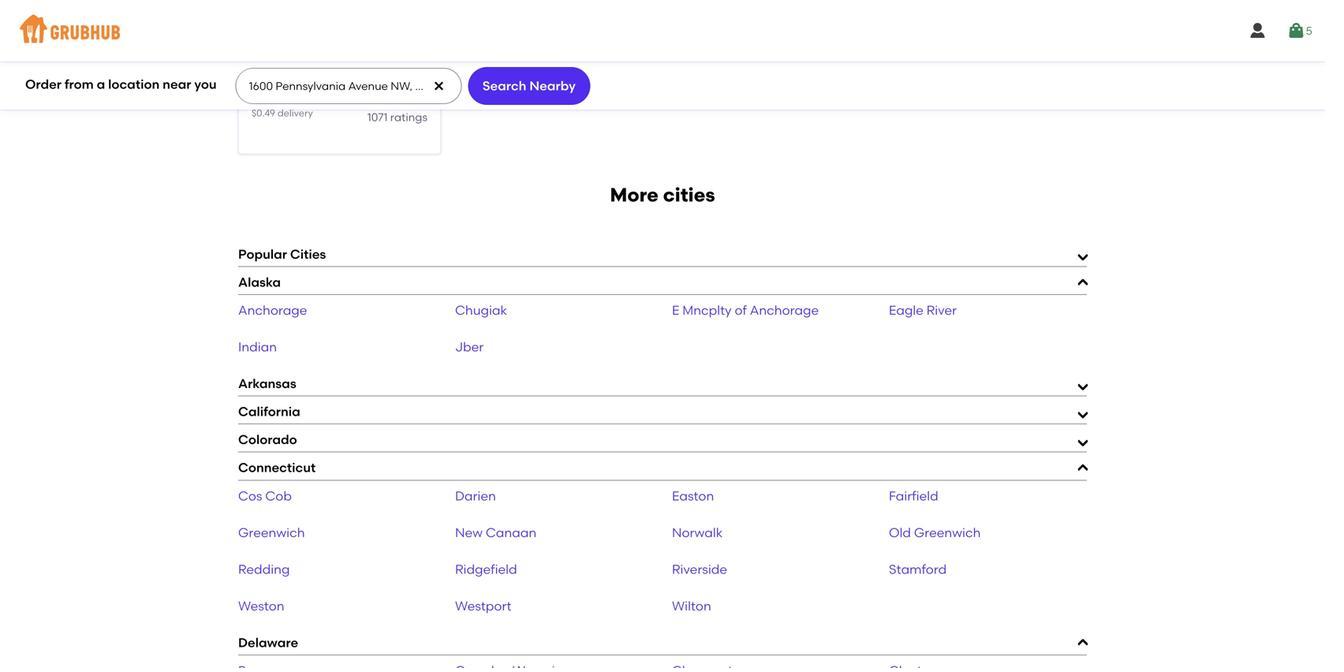 Task type: describe. For each thing, give the bounding box(es) containing it.
5 button
[[1288, 17, 1313, 45]]

riverside link
[[672, 562, 728, 577]]

easton
[[672, 488, 714, 504]]

jber
[[455, 339, 484, 355]]

arkansas
[[238, 376, 296, 391]]

1071 ratings
[[368, 110, 428, 124]]

westport link
[[455, 598, 512, 614]]

fairfield
[[889, 488, 939, 504]]

old greenwich
[[889, 525, 981, 540]]

new canaan
[[455, 525, 537, 540]]

25–40 min $0.49 delivery
[[252, 94, 313, 119]]

a
[[97, 77, 105, 92]]

Search Address search field
[[236, 69, 460, 103]]

ratings
[[390, 110, 428, 124]]

popular cities
[[238, 247, 326, 262]]

order
[[25, 77, 62, 92]]

river
[[927, 303, 957, 318]]

svg image
[[433, 80, 445, 92]]

e mncplty of anchorage
[[672, 303, 819, 318]]

indian link
[[238, 339, 277, 355]]

svg image inside 5 button
[[1288, 21, 1306, 40]]

riverside
[[672, 562, 728, 577]]

weston link
[[238, 598, 285, 614]]

connecticut
[[238, 460, 316, 476]]

e mncplty of anchorage link
[[672, 303, 819, 318]]

search
[[483, 78, 527, 93]]

eagle river
[[889, 303, 957, 318]]

$0.49
[[252, 107, 275, 119]]

mncplty
[[683, 303, 732, 318]]

order from a location near you
[[25, 77, 217, 92]]

darien
[[455, 488, 496, 504]]

wilton link
[[672, 598, 712, 614]]

norwalk link
[[672, 525, 723, 540]]

delaware
[[238, 635, 298, 651]]

weston
[[238, 598, 285, 614]]

more
[[610, 184, 659, 207]]

redding
[[238, 562, 290, 577]]

1 anchorage from the left
[[238, 303, 307, 318]]

eagle river link
[[889, 303, 957, 318]]

cos
[[238, 488, 262, 504]]

westport
[[455, 598, 512, 614]]

ridgefield link
[[455, 562, 517, 577]]

qdoba
[[252, 53, 300, 68]]

ridgefield
[[455, 562, 517, 577]]

popular
[[238, 247, 287, 262]]

of
[[735, 303, 747, 318]]

new canaan link
[[455, 525, 537, 540]]

norwalk
[[672, 525, 723, 540]]



Task type: locate. For each thing, give the bounding box(es) containing it.
old greenwich link
[[889, 525, 981, 540]]

near
[[163, 77, 191, 92]]

nearby
[[530, 78, 576, 93]]

chugiak link
[[455, 303, 507, 318]]

2 svg image from the left
[[1288, 21, 1306, 40]]

1 horizontal spatial svg image
[[1288, 21, 1306, 40]]

fairfield link
[[889, 488, 939, 504]]

burritos
[[274, 73, 309, 85]]

cos cob link
[[238, 488, 292, 504]]

redding link
[[238, 562, 290, 577]]

2 anchorage from the left
[[750, 303, 819, 318]]

qdoba mexican eats
[[252, 53, 386, 68]]

anchorage down alaska
[[238, 303, 307, 318]]

canaan
[[486, 525, 537, 540]]

1071
[[368, 110, 388, 124]]

cities
[[290, 247, 326, 262]]

wilton
[[672, 598, 712, 614]]

stamford
[[889, 562, 947, 577]]

qdoba mexican eats link
[[252, 52, 428, 70]]

from
[[65, 77, 94, 92]]

1 greenwich from the left
[[238, 525, 305, 540]]

old
[[889, 525, 911, 540]]

indian
[[238, 339, 277, 355]]

chugiak
[[455, 303, 507, 318]]

mexican
[[303, 53, 356, 68]]

anchorage right of
[[750, 303, 819, 318]]

1 svg image from the left
[[1249, 21, 1268, 40]]

anchorage link
[[238, 303, 307, 318]]

darien link
[[455, 488, 496, 504]]

stamford link
[[889, 562, 947, 577]]

2 greenwich from the left
[[914, 525, 981, 540]]

subscription pass image
[[252, 73, 268, 86]]

0 horizontal spatial svg image
[[1249, 21, 1268, 40]]

cities
[[663, 184, 715, 207]]

anchorage
[[238, 303, 307, 318], [750, 303, 819, 318]]

e
[[672, 303, 680, 318]]

greenwich
[[238, 525, 305, 540], [914, 525, 981, 540]]

new
[[455, 525, 483, 540]]

eagle
[[889, 303, 924, 318]]

delivery
[[278, 107, 313, 119]]

main navigation navigation
[[0, 0, 1326, 62]]

5
[[1306, 24, 1313, 37]]

1 horizontal spatial greenwich
[[914, 525, 981, 540]]

colorado
[[238, 432, 297, 448]]

search nearby button
[[468, 67, 590, 105]]

cos cob
[[238, 488, 292, 504]]

star icon image
[[365, 93, 377, 105], [377, 93, 390, 105], [390, 93, 402, 105], [402, 93, 415, 105], [415, 93, 428, 105], [415, 93, 428, 105]]

1 horizontal spatial anchorage
[[750, 303, 819, 318]]

0 horizontal spatial anchorage
[[238, 303, 307, 318]]

greenwich up stamford
[[914, 525, 981, 540]]

you
[[194, 77, 217, 92]]

easton link
[[672, 488, 714, 504]]

alaska
[[238, 275, 281, 290]]

more cities
[[610, 184, 715, 207]]

cob
[[265, 488, 292, 504]]

eats
[[359, 53, 386, 68]]

jber link
[[455, 339, 484, 355]]

0 horizontal spatial greenwich
[[238, 525, 305, 540]]

25–40
[[252, 94, 279, 105]]

search nearby
[[483, 78, 576, 93]]

greenwich link
[[238, 525, 305, 540]]

svg image
[[1249, 21, 1268, 40], [1288, 21, 1306, 40]]

min
[[282, 94, 299, 105]]

california
[[238, 404, 300, 420]]

location
[[108, 77, 160, 92]]

greenwich down the cos cob link
[[238, 525, 305, 540]]



Task type: vqa. For each thing, say whether or not it's contained in the screenshot.
Main Navigation navigation
yes



